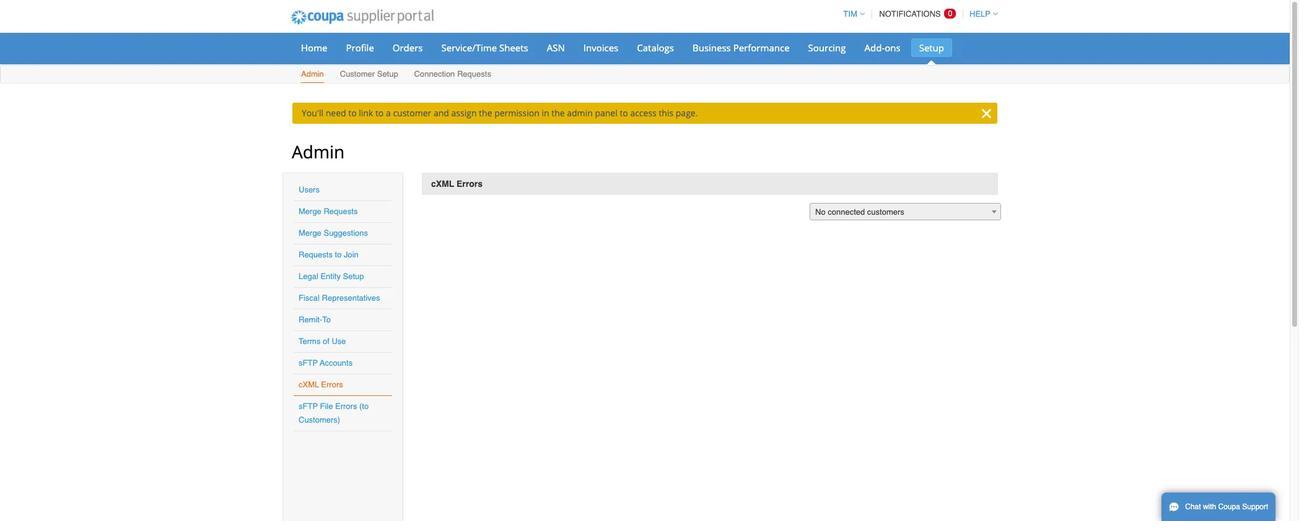 Task type: vqa. For each thing, say whether or not it's contained in the screenshot.
sFTP File Errors (to Customers)
yes



Task type: describe. For each thing, give the bounding box(es) containing it.
profile link
[[338, 38, 382, 57]]

permission
[[495, 107, 540, 119]]

1 vertical spatial errors
[[321, 380, 343, 390]]

1 vertical spatial cxml errors
[[299, 380, 343, 390]]

tim
[[844, 9, 857, 19]]

catalogs
[[637, 42, 674, 54]]

fiscal
[[299, 294, 320, 303]]

merge requests link
[[299, 207, 358, 216]]

merge requests
[[299, 207, 358, 216]]

orders link
[[385, 38, 431, 57]]

this
[[659, 107, 674, 119]]

setup link
[[911, 38, 952, 57]]

sheets
[[499, 42, 528, 54]]

customer
[[340, 69, 375, 79]]

2 the from the left
[[552, 107, 565, 119]]

connection requests
[[414, 69, 491, 79]]

assign
[[451, 107, 477, 119]]

users
[[299, 185, 320, 195]]

0 vertical spatial admin
[[301, 69, 324, 79]]

sourcing link
[[800, 38, 854, 57]]

legal entity setup link
[[299, 272, 364, 281]]

connection requests link
[[414, 67, 492, 83]]

to left link
[[348, 107, 357, 119]]

you'll need to link to a customer and assign the permission in the admin panel to access this page.
[[302, 107, 698, 119]]

terms
[[299, 337, 321, 346]]

sftp file errors (to customers)
[[299, 402, 369, 425]]

sftp file errors (to customers) link
[[299, 402, 369, 425]]

0
[[948, 9, 953, 18]]

customers)
[[299, 416, 340, 425]]

accounts
[[320, 359, 353, 368]]

ons
[[885, 42, 901, 54]]

merge suggestions
[[299, 229, 368, 238]]

in
[[542, 107, 549, 119]]

legal entity setup
[[299, 272, 364, 281]]

add-ons link
[[857, 38, 909, 57]]

cxml errors link
[[299, 380, 343, 390]]

profile
[[346, 42, 374, 54]]

service/time sheets link
[[433, 38, 536, 57]]

chat with coupa support
[[1186, 503, 1269, 512]]

sftp accounts link
[[299, 359, 353, 368]]

to left a
[[375, 107, 384, 119]]

No connected customers field
[[810, 203, 1001, 221]]

remit-to
[[299, 315, 331, 325]]

notifications
[[880, 9, 941, 19]]

coupa
[[1219, 503, 1241, 512]]

sourcing
[[808, 42, 846, 54]]

join
[[344, 250, 359, 260]]

a
[[386, 107, 391, 119]]

admin
[[567, 107, 593, 119]]

of
[[323, 337, 330, 346]]

No connected customers text field
[[811, 204, 1001, 221]]

business performance link
[[685, 38, 798, 57]]

asn link
[[539, 38, 573, 57]]

need
[[326, 107, 346, 119]]

representatives
[[322, 294, 380, 303]]

you'll
[[302, 107, 324, 119]]

help
[[970, 9, 991, 19]]

add-ons
[[865, 42, 901, 54]]

service/time sheets
[[442, 42, 528, 54]]

with
[[1203, 503, 1217, 512]]

0 vertical spatial errors
[[457, 179, 483, 189]]

tim link
[[838, 9, 865, 19]]

to left join
[[335, 250, 342, 260]]

sftp for sftp accounts
[[299, 359, 318, 368]]

help link
[[964, 9, 998, 19]]

no connected customers
[[815, 208, 905, 217]]

0 horizontal spatial cxml
[[299, 380, 319, 390]]

(to
[[359, 402, 369, 411]]

entity
[[321, 272, 341, 281]]



Task type: locate. For each thing, give the bounding box(es) containing it.
merge for merge suggestions
[[299, 229, 322, 238]]

admin down you'll
[[292, 140, 345, 164]]

admin
[[301, 69, 324, 79], [292, 140, 345, 164]]

fiscal representatives link
[[299, 294, 380, 303]]

support
[[1243, 503, 1269, 512]]

merge suggestions link
[[299, 229, 368, 238]]

0 horizontal spatial cxml errors
[[299, 380, 343, 390]]

setup
[[919, 42, 944, 54], [377, 69, 398, 79], [343, 272, 364, 281]]

notifications 0
[[880, 9, 953, 19]]

cxml
[[431, 179, 454, 189], [299, 380, 319, 390]]

customer setup
[[340, 69, 398, 79]]

1 horizontal spatial setup
[[377, 69, 398, 79]]

users link
[[299, 185, 320, 195]]

1 vertical spatial merge
[[299, 229, 322, 238]]

1 vertical spatial setup
[[377, 69, 398, 79]]

1 vertical spatial cxml
[[299, 380, 319, 390]]

sftp down 'terms'
[[299, 359, 318, 368]]

the right in
[[552, 107, 565, 119]]

sftp for sftp file errors (to customers)
[[299, 402, 318, 411]]

performance
[[733, 42, 790, 54]]

0 horizontal spatial the
[[479, 107, 492, 119]]

navigation containing notifications 0
[[838, 2, 998, 26]]

to
[[348, 107, 357, 119], [375, 107, 384, 119], [620, 107, 628, 119], [335, 250, 342, 260]]

setup down "notifications 0"
[[919, 42, 944, 54]]

to right panel
[[620, 107, 628, 119]]

sftp inside sftp file errors (to customers)
[[299, 402, 318, 411]]

requests for connection requests
[[457, 69, 491, 79]]

0 vertical spatial sftp
[[299, 359, 318, 368]]

fiscal representatives
[[299, 294, 380, 303]]

sftp
[[299, 359, 318, 368], [299, 402, 318, 411]]

requests down service/time
[[457, 69, 491, 79]]

business performance
[[693, 42, 790, 54]]

0 vertical spatial cxml
[[431, 179, 454, 189]]

1 the from the left
[[479, 107, 492, 119]]

merge down merge requests
[[299, 229, 322, 238]]

setup down join
[[343, 272, 364, 281]]

0 vertical spatial requests
[[457, 69, 491, 79]]

use
[[332, 337, 346, 346]]

customer
[[393, 107, 431, 119]]

merge for merge requests
[[299, 207, 322, 216]]

to
[[322, 315, 331, 325]]

customer setup link
[[339, 67, 399, 83]]

requests for merge requests
[[324, 207, 358, 216]]

errors inside sftp file errors (to customers)
[[335, 402, 357, 411]]

legal
[[299, 272, 318, 281]]

suggestions
[[324, 229, 368, 238]]

customers
[[867, 208, 905, 217]]

asn
[[547, 42, 565, 54]]

catalogs link
[[629, 38, 682, 57]]

access
[[630, 107, 657, 119]]

1 sftp from the top
[[299, 359, 318, 368]]

0 horizontal spatial setup
[[343, 272, 364, 281]]

0 vertical spatial setup
[[919, 42, 944, 54]]

merge
[[299, 207, 322, 216], [299, 229, 322, 238]]

setup right customer at the top left of page
[[377, 69, 398, 79]]

sftp up customers)
[[299, 402, 318, 411]]

coupa supplier portal image
[[283, 2, 442, 33]]

business
[[693, 42, 731, 54]]

1 horizontal spatial cxml errors
[[431, 179, 483, 189]]

home
[[301, 42, 327, 54]]

1 vertical spatial admin
[[292, 140, 345, 164]]

admin link
[[301, 67, 325, 83]]

sftp accounts
[[299, 359, 353, 368]]

add-
[[865, 42, 885, 54]]

terms of use link
[[299, 337, 346, 346]]

0 vertical spatial merge
[[299, 207, 322, 216]]

remit-to link
[[299, 315, 331, 325]]

2 merge from the top
[[299, 229, 322, 238]]

requests to join link
[[299, 250, 359, 260]]

home link
[[293, 38, 336, 57]]

link
[[359, 107, 373, 119]]

invoices link
[[576, 38, 627, 57]]

no
[[815, 208, 826, 217]]

2 horizontal spatial setup
[[919, 42, 944, 54]]

requests to join
[[299, 250, 359, 260]]

requests up suggestions at the left top
[[324, 207, 358, 216]]

2 sftp from the top
[[299, 402, 318, 411]]

navigation
[[838, 2, 998, 26]]

file
[[320, 402, 333, 411]]

the right assign
[[479, 107, 492, 119]]

0 vertical spatial cxml errors
[[431, 179, 483, 189]]

panel
[[595, 107, 618, 119]]

chat with coupa support button
[[1162, 493, 1276, 522]]

orders
[[393, 42, 423, 54]]

connection
[[414, 69, 455, 79]]

chat
[[1186, 503, 1201, 512]]

connected
[[828, 208, 865, 217]]

admin down home
[[301, 69, 324, 79]]

service/time
[[442, 42, 497, 54]]

remit-
[[299, 315, 322, 325]]

invoices
[[584, 42, 619, 54]]

terms of use
[[299, 337, 346, 346]]

and
[[434, 107, 449, 119]]

2 vertical spatial errors
[[335, 402, 357, 411]]

1 vertical spatial sftp
[[299, 402, 318, 411]]

requests
[[457, 69, 491, 79], [324, 207, 358, 216], [299, 250, 333, 260]]

requests up legal
[[299, 250, 333, 260]]

1 horizontal spatial the
[[552, 107, 565, 119]]

page.
[[676, 107, 698, 119]]

2 vertical spatial setup
[[343, 272, 364, 281]]

errors
[[457, 179, 483, 189], [321, 380, 343, 390], [335, 402, 357, 411]]

2 vertical spatial requests
[[299, 250, 333, 260]]

1 horizontal spatial cxml
[[431, 179, 454, 189]]

1 merge from the top
[[299, 207, 322, 216]]

merge down users link at the left of the page
[[299, 207, 322, 216]]

1 vertical spatial requests
[[324, 207, 358, 216]]



